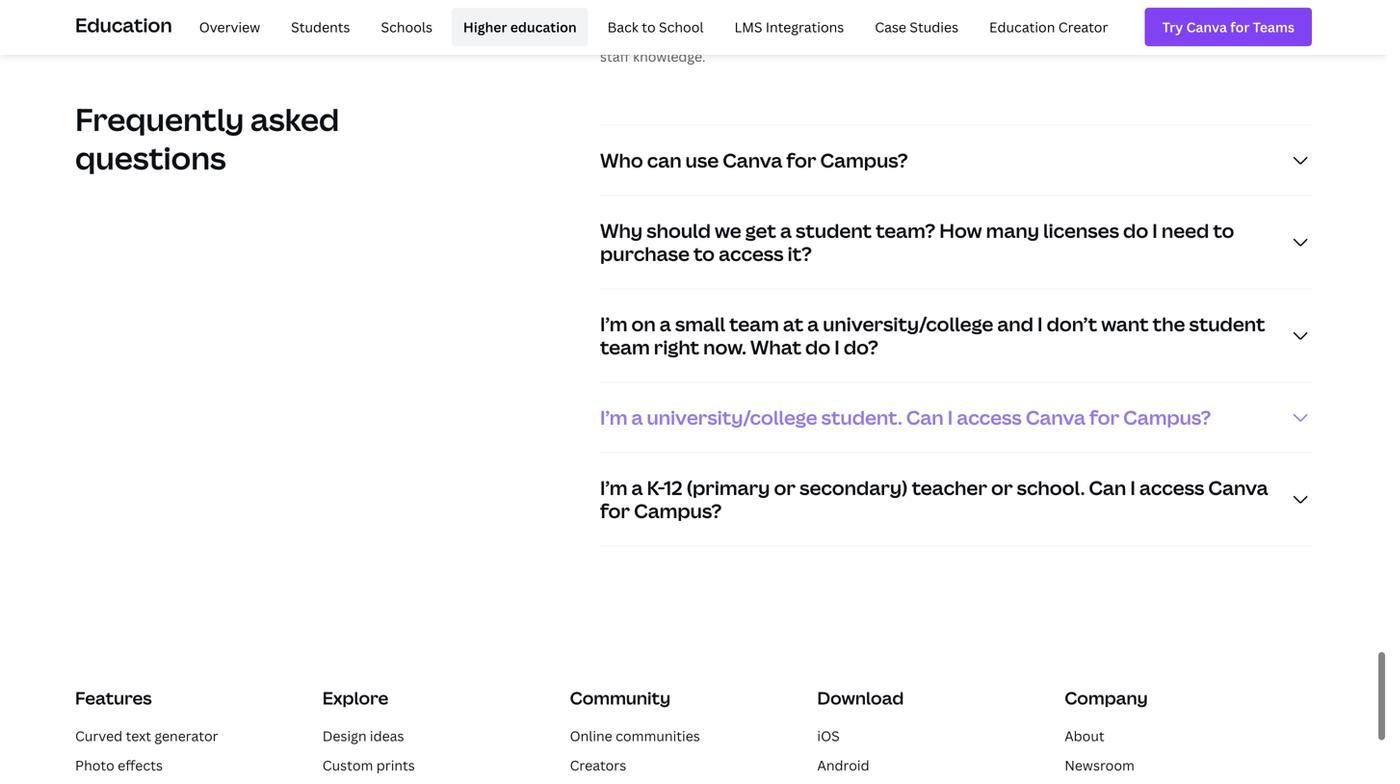 Task type: describe. For each thing, give the bounding box(es) containing it.
questions
[[75, 137, 226, 179]]

case studies
[[875, 18, 958, 36]]

students
[[291, 18, 350, 36]]

effects
[[118, 756, 163, 774]]

i left "do?"
[[834, 334, 840, 360]]

online
[[570, 727, 612, 745]]

text
[[126, 727, 151, 745]]

at
[[783, 311, 803, 337]]

university/college inside the i'm on a small team at a university/college and i don't want the student team right now. what do i do?
[[823, 311, 993, 337]]

back
[[607, 18, 639, 36]]

who can use canva for campus? button
[[600, 126, 1312, 195]]

i inside why should we get a student team? how many licenses do i need to purchase to access it?
[[1152, 217, 1158, 244]]

lms integrations
[[734, 18, 844, 36]]

many
[[986, 217, 1039, 244]]

1 vertical spatial access
[[957, 404, 1022, 431]]

education element
[[75, 0, 1312, 54]]

can
[[647, 147, 682, 174]]

schools
[[381, 18, 432, 36]]

ideas
[[370, 727, 404, 745]]

i up teacher
[[948, 404, 953, 431]]

secondary)
[[800, 475, 908, 501]]

can inside i'm a k-12 (primary or secondary) teacher or school. can i access canva for campus?
[[1089, 475, 1126, 501]]

online communities
[[570, 727, 700, 745]]

frequently
[[75, 98, 244, 140]]

what
[[750, 334, 801, 360]]

schools link
[[369, 8, 444, 46]]

2 horizontal spatial to
[[1213, 217, 1234, 244]]

teacher
[[912, 475, 987, 501]]

0 horizontal spatial team
[[600, 334, 650, 360]]

right
[[654, 334, 699, 360]]

i'm on a small team at a university/college and i don't want the student team right now. what do i do? button
[[600, 290, 1312, 382]]

use
[[685, 147, 719, 174]]

ios
[[817, 727, 840, 745]]

ios link
[[817, 727, 840, 745]]

i'm for i'm a k-12 (primary or secondary) teacher or school. can i access canva for campus?
[[600, 475, 627, 501]]

students link
[[279, 8, 362, 46]]

small
[[675, 311, 725, 337]]

student inside why should we get a student team? how many licenses do i need to purchase to access it?
[[796, 217, 872, 244]]

i right and
[[1037, 311, 1043, 337]]

higher education link
[[452, 8, 588, 46]]

generator
[[154, 727, 218, 745]]

overview link
[[188, 8, 272, 46]]

how
[[939, 217, 982, 244]]

it?
[[788, 241, 812, 267]]

why should we get a student team? how many licenses do i need to purchase to access it?
[[600, 217, 1234, 267]]

1 horizontal spatial to
[[694, 241, 715, 267]]

case
[[875, 18, 906, 36]]

a down on
[[631, 404, 643, 431]]

want
[[1101, 311, 1149, 337]]

a inside i'm a k-12 (primary or secondary) teacher or school. can i access canva for campus?
[[631, 475, 643, 501]]

campus? inside who can use canva for campus? dropdown button
[[820, 147, 908, 174]]

(primary
[[686, 475, 770, 501]]

i'm a university/college student. can i access canva for campus? button
[[600, 383, 1312, 452]]

i'm for i'm a university/college student. can i access canva for campus?
[[600, 404, 627, 431]]

to inside 'menu bar'
[[642, 18, 656, 36]]

school.
[[1017, 475, 1085, 501]]

get
[[745, 217, 776, 244]]

about
[[1065, 727, 1104, 745]]

design ideas link
[[322, 727, 404, 745]]

we
[[715, 217, 741, 244]]

custom prints link
[[322, 756, 415, 774]]

online communities link
[[570, 727, 700, 745]]

features
[[75, 687, 152, 710]]

i'm on a small team at a university/college and i don't want the student team right now. what do i do?
[[600, 311, 1265, 360]]

curved text generator link
[[75, 727, 218, 745]]

higher education
[[463, 18, 577, 36]]

creator
[[1058, 18, 1108, 36]]

a right on
[[660, 311, 671, 337]]

higher
[[463, 18, 507, 36]]

frequently asked questions
[[75, 98, 339, 179]]

communities
[[616, 727, 700, 745]]

do inside the i'm on a small team at a university/college and i don't want the student team right now. what do i do?
[[805, 334, 830, 360]]

do?
[[844, 334, 878, 360]]

custom prints
[[322, 756, 415, 774]]

education creator link
[[978, 8, 1120, 46]]

why
[[600, 217, 643, 244]]

for inside i'm a k-12 (primary or secondary) teacher or school. can i access canva for campus?
[[600, 498, 630, 524]]

asked
[[250, 98, 339, 140]]

canva inside who can use canva for campus? dropdown button
[[723, 147, 782, 174]]

should
[[647, 217, 711, 244]]

i'm a university/college student. can i access canva for campus?
[[600, 404, 1211, 431]]

curved
[[75, 727, 123, 745]]

do inside why should we get a student team? how many licenses do i need to purchase to access it?
[[1123, 217, 1148, 244]]

android
[[817, 756, 869, 774]]



Task type: vqa. For each thing, say whether or not it's contained in the screenshot.


Task type: locate. For each thing, give the bounding box(es) containing it.
0 vertical spatial canva
[[723, 147, 782, 174]]

for inside i'm a university/college student. can i access canva for campus? dropdown button
[[1089, 404, 1119, 431]]

lms
[[734, 18, 762, 36]]

menu bar
[[180, 8, 1120, 46]]

0 horizontal spatial access
[[719, 241, 784, 267]]

i'm a k-12 (primary or secondary) teacher or school. can i access canva for campus? button
[[600, 453, 1312, 546]]

to right the "need"
[[1213, 217, 1234, 244]]

0 horizontal spatial for
[[600, 498, 630, 524]]

creators
[[570, 756, 626, 774]]

team
[[729, 311, 779, 337], [600, 334, 650, 360]]

education
[[510, 18, 577, 36]]

0 vertical spatial student
[[796, 217, 872, 244]]

0 horizontal spatial student
[[796, 217, 872, 244]]

0 horizontal spatial can
[[906, 404, 944, 431]]

campus? inside i'm a university/college student. can i access canva for campus? dropdown button
[[1123, 404, 1211, 431]]

0 vertical spatial access
[[719, 241, 784, 267]]

1 or from the left
[[774, 475, 796, 501]]

the
[[1153, 311, 1185, 337]]

team left right
[[600, 334, 650, 360]]

now.
[[703, 334, 746, 360]]

access inside i'm a k-12 (primary or secondary) teacher or school. can i access canva for campus?
[[1139, 475, 1204, 501]]

i'm inside i'm a k-12 (primary or secondary) teacher or school. can i access canva for campus?
[[600, 475, 627, 501]]

1 horizontal spatial can
[[1089, 475, 1126, 501]]

student.
[[821, 404, 902, 431]]

1 i'm from the top
[[600, 311, 627, 337]]

design
[[322, 727, 366, 745]]

2 vertical spatial i'm
[[600, 475, 627, 501]]

0 vertical spatial university/college
[[823, 311, 993, 337]]

download
[[817, 687, 904, 710]]

2 horizontal spatial canva
[[1208, 475, 1268, 501]]

explore
[[322, 687, 388, 710]]

2 horizontal spatial for
[[1089, 404, 1119, 431]]

i left the "need"
[[1152, 217, 1158, 244]]

team left at
[[729, 311, 779, 337]]

team?
[[876, 217, 935, 244]]

1 vertical spatial i'm
[[600, 404, 627, 431]]

for
[[786, 147, 816, 174], [1089, 404, 1119, 431], [600, 498, 630, 524]]

i right school.
[[1130, 475, 1135, 501]]

student right the on the top of the page
[[1189, 311, 1265, 337]]

campus?
[[820, 147, 908, 174], [1123, 404, 1211, 431], [634, 498, 722, 524]]

or right (primary
[[774, 475, 796, 501]]

2 horizontal spatial campus?
[[1123, 404, 1211, 431]]

school
[[659, 18, 704, 36]]

canva inside i'm a university/college student. can i access canva for campus? dropdown button
[[1026, 404, 1086, 431]]

university/college up (primary
[[647, 404, 817, 431]]

need
[[1161, 217, 1209, 244]]

community
[[570, 687, 671, 710]]

1 vertical spatial can
[[1089, 475, 1126, 501]]

k-
[[647, 475, 664, 501]]

do left the "need"
[[1123, 217, 1148, 244]]

i'm inside the i'm on a small team at a university/college and i don't want the student team right now. what do i do?
[[600, 311, 627, 337]]

creators link
[[570, 756, 626, 774]]

access inside why should we get a student team? how many licenses do i need to purchase to access it?
[[719, 241, 784, 267]]

1 vertical spatial canva
[[1026, 404, 1086, 431]]

0 horizontal spatial to
[[642, 18, 656, 36]]

1 horizontal spatial campus?
[[820, 147, 908, 174]]

2 vertical spatial access
[[1139, 475, 1204, 501]]

android link
[[817, 756, 869, 774]]

campus? inside i'm a k-12 (primary or secondary) teacher or school. can i access canva for campus?
[[634, 498, 722, 524]]

menu bar inside education element
[[180, 8, 1120, 46]]

company
[[1065, 687, 1148, 710]]

student inside the i'm on a small team at a university/college and i don't want the student team right now. what do i do?
[[1189, 311, 1265, 337]]

education for education
[[75, 11, 172, 38]]

0 horizontal spatial campus?
[[634, 498, 722, 524]]

education creator
[[989, 18, 1108, 36]]

student left team?
[[796, 217, 872, 244]]

0 horizontal spatial education
[[75, 11, 172, 38]]

1 horizontal spatial access
[[957, 404, 1022, 431]]

integrations
[[766, 18, 844, 36]]

i'm for i'm on a small team at a university/college and i don't want the student team right now. what do i do?
[[600, 311, 627, 337]]

studies
[[910, 18, 958, 36]]

0 vertical spatial for
[[786, 147, 816, 174]]

purchase
[[600, 241, 690, 267]]

2 vertical spatial canva
[[1208, 475, 1268, 501]]

for inside who can use canva for campus? dropdown button
[[786, 147, 816, 174]]

custom
[[322, 756, 373, 774]]

i inside i'm a k-12 (primary or secondary) teacher or school. can i access canva for campus?
[[1130, 475, 1135, 501]]

newsroom
[[1065, 756, 1135, 774]]

for up the it?
[[786, 147, 816, 174]]

canva
[[723, 147, 782, 174], [1026, 404, 1086, 431], [1208, 475, 1268, 501]]

a
[[780, 217, 792, 244], [660, 311, 671, 337], [807, 311, 819, 337], [631, 404, 643, 431], [631, 475, 643, 501]]

1 horizontal spatial do
[[1123, 217, 1148, 244]]

university/college down why should we get a student team? how many licenses do i need to purchase to access it?
[[823, 311, 993, 337]]

prints
[[376, 756, 415, 774]]

0 vertical spatial can
[[906, 404, 944, 431]]

to
[[642, 18, 656, 36], [1213, 217, 1234, 244], [694, 241, 715, 267]]

photo effects link
[[75, 756, 163, 774]]

1 horizontal spatial education
[[989, 18, 1055, 36]]

2 or from the left
[[991, 475, 1013, 501]]

2 vertical spatial for
[[600, 498, 630, 524]]

0 horizontal spatial or
[[774, 475, 796, 501]]

to right purchase
[[694, 241, 715, 267]]

about link
[[1065, 727, 1104, 745]]

can right student.
[[906, 404, 944, 431]]

0 vertical spatial do
[[1123, 217, 1148, 244]]

can right school.
[[1089, 475, 1126, 501]]

0 horizontal spatial do
[[805, 334, 830, 360]]

can
[[906, 404, 944, 431], [1089, 475, 1126, 501]]

on
[[631, 311, 656, 337]]

why should we get a student team? how many licenses do i need to purchase to access it? button
[[600, 196, 1312, 289]]

menu bar containing overview
[[180, 8, 1120, 46]]

overview
[[199, 18, 260, 36]]

1 horizontal spatial canva
[[1026, 404, 1086, 431]]

do right at
[[805, 334, 830, 360]]

0 horizontal spatial canva
[[723, 147, 782, 174]]

1 vertical spatial university/college
[[647, 404, 817, 431]]

1 horizontal spatial or
[[991, 475, 1013, 501]]

2 vertical spatial campus?
[[634, 498, 722, 524]]

i'm
[[600, 311, 627, 337], [600, 404, 627, 431], [600, 475, 627, 501]]

do
[[1123, 217, 1148, 244], [805, 334, 830, 360]]

photo effects
[[75, 756, 163, 774]]

or
[[774, 475, 796, 501], [991, 475, 1013, 501]]

for left k-
[[600, 498, 630, 524]]

1 vertical spatial campus?
[[1123, 404, 1211, 431]]

and
[[997, 311, 1033, 337]]

a left k-
[[631, 475, 643, 501]]

education inside 'menu bar'
[[989, 18, 1055, 36]]

1 horizontal spatial student
[[1189, 311, 1265, 337]]

lms integrations link
[[723, 8, 856, 46]]

canva inside i'm a k-12 (primary or secondary) teacher or school. can i access canva for campus?
[[1208, 475, 1268, 501]]

design ideas
[[322, 727, 404, 745]]

case studies link
[[863, 8, 970, 46]]

who
[[600, 147, 643, 174]]

3 i'm from the top
[[600, 475, 627, 501]]

can inside i'm a university/college student. can i access canva for campus? dropdown button
[[906, 404, 944, 431]]

0 vertical spatial campus?
[[820, 147, 908, 174]]

for down want
[[1089, 404, 1119, 431]]

a inside why should we get a student team? how many licenses do i need to purchase to access it?
[[780, 217, 792, 244]]

1 vertical spatial do
[[805, 334, 830, 360]]

a right at
[[807, 311, 819, 337]]

0 horizontal spatial university/college
[[647, 404, 817, 431]]

newsroom link
[[1065, 756, 1135, 774]]

education for education creator
[[989, 18, 1055, 36]]

don't
[[1047, 311, 1097, 337]]

1 vertical spatial student
[[1189, 311, 1265, 337]]

12
[[664, 475, 682, 501]]

a right get
[[780, 217, 792, 244]]

1 vertical spatial for
[[1089, 404, 1119, 431]]

or left school.
[[991, 475, 1013, 501]]

who can use canva for campus?
[[600, 147, 908, 174]]

i
[[1152, 217, 1158, 244], [1037, 311, 1043, 337], [834, 334, 840, 360], [948, 404, 953, 431], [1130, 475, 1135, 501]]

1 horizontal spatial university/college
[[823, 311, 993, 337]]

back to school link
[[596, 8, 715, 46]]

to right back
[[642, 18, 656, 36]]

licenses
[[1043, 217, 1119, 244]]

2 horizontal spatial access
[[1139, 475, 1204, 501]]

1 horizontal spatial for
[[786, 147, 816, 174]]

2 i'm from the top
[[600, 404, 627, 431]]

0 vertical spatial i'm
[[600, 311, 627, 337]]

1 horizontal spatial team
[[729, 311, 779, 337]]

photo
[[75, 756, 114, 774]]

back to school
[[607, 18, 704, 36]]



